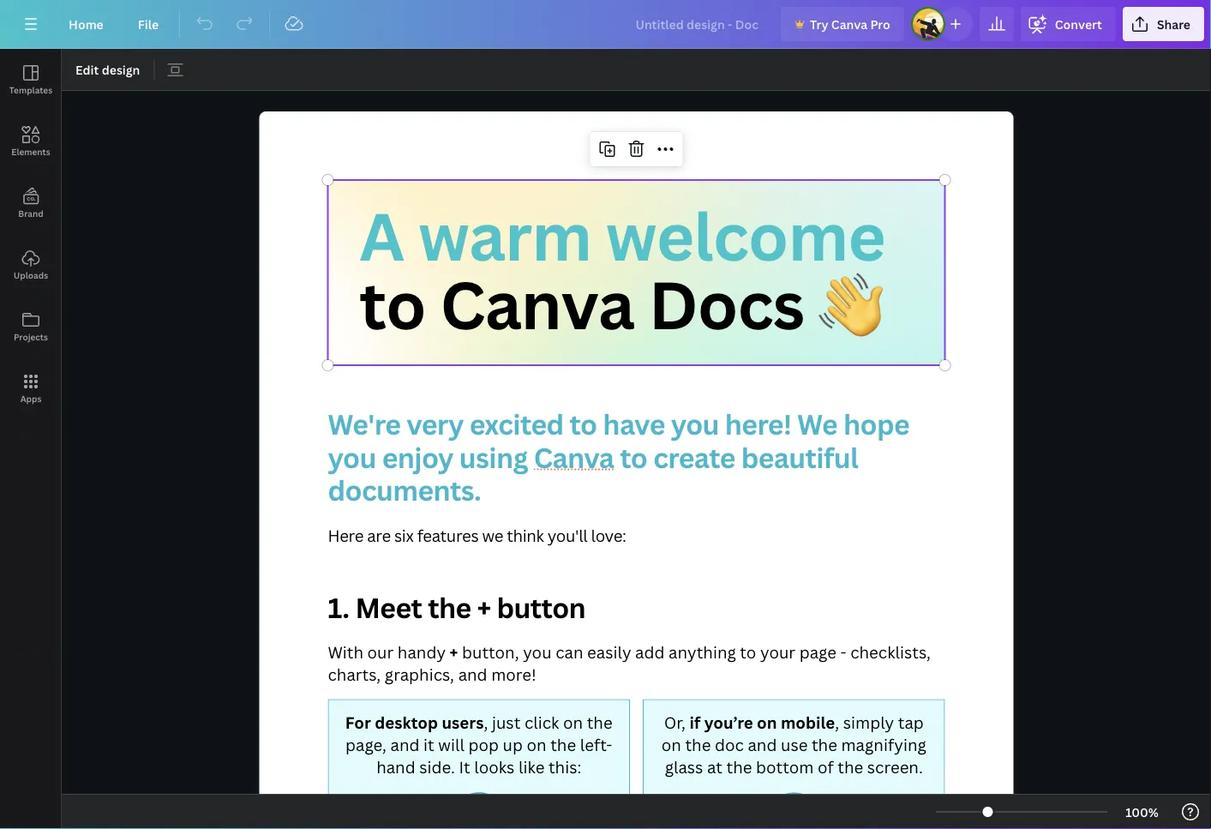 Task type: locate. For each thing, give the bounding box(es) containing it.
+
[[477, 589, 491, 626], [450, 641, 458, 663]]

six
[[394, 524, 414, 546]]

1 horizontal spatial you
[[523, 641, 552, 663]]

1 vertical spatial +
[[450, 641, 458, 663]]

elements
[[11, 146, 50, 157]]

canva inside 'button'
[[832, 16, 868, 32]]

1.
[[328, 589, 349, 626]]

anything
[[669, 641, 736, 663]]

to
[[359, 259, 426, 348], [570, 405, 597, 443], [620, 438, 648, 476], [740, 641, 757, 663]]

a warm welcome
[[359, 191, 885, 280]]

elements button
[[0, 111, 62, 172]]

0 vertical spatial +
[[477, 589, 491, 626]]

projects
[[14, 331, 48, 343]]

very
[[407, 405, 464, 443]]

0 horizontal spatial you
[[328, 438, 376, 476]]

you inside button, you can easily add anything to your page - checklists, charts, graphics, and more!
[[523, 641, 552, 663]]

projects button
[[0, 296, 62, 358]]

home link
[[55, 7, 117, 41]]

welcome
[[606, 191, 885, 280]]

1 horizontal spatial +
[[477, 589, 491, 626]]

the
[[428, 589, 471, 626]]

to inside button, you can easily add anything to your page - checklists, charts, graphics, and more!
[[740, 641, 757, 663]]

a
[[359, 191, 404, 280]]

share
[[1157, 16, 1191, 32]]

100% button
[[1115, 798, 1170, 826]]

try canva pro
[[810, 16, 891, 32]]

+ right the
[[477, 589, 491, 626]]

hope
[[844, 405, 910, 443]]

brand button
[[0, 172, 62, 234]]

easily
[[587, 641, 631, 663]]

file button
[[124, 7, 172, 41]]

-
[[841, 641, 847, 663]]

charts,
[[328, 663, 381, 685]]

handy
[[398, 641, 446, 663]]

features
[[417, 524, 479, 546]]

None text field
[[259, 111, 1014, 829]]

button
[[497, 589, 586, 626]]

you left can
[[523, 641, 552, 663]]

templates button
[[0, 49, 62, 111]]

try canva pro button
[[781, 7, 904, 41]]

edit
[[75, 61, 99, 78]]

more!
[[491, 663, 537, 685]]

canva for docs
[[440, 259, 634, 348]]

+ right handy
[[450, 641, 458, 663]]

0 horizontal spatial +
[[450, 641, 458, 663]]

none text field containing a warm welcome
[[259, 111, 1014, 829]]

design
[[102, 61, 140, 78]]

2 vertical spatial canva
[[534, 438, 614, 476]]

uploads button
[[0, 234, 62, 296]]

canva
[[832, 16, 868, 32], [440, 259, 634, 348], [534, 438, 614, 476]]

1 vertical spatial canva
[[440, 259, 634, 348]]

100%
[[1126, 804, 1159, 820]]

you
[[671, 405, 719, 443], [328, 438, 376, 476], [523, 641, 552, 663]]

have
[[603, 405, 665, 443]]

0 vertical spatial canva
[[832, 16, 868, 32]]

you right have
[[671, 405, 719, 443]]

you left enjoy
[[328, 438, 376, 476]]

button, you can easily add anything to your page - checklists, charts, graphics, and more!
[[328, 641, 935, 685]]



Task type: describe. For each thing, give the bounding box(es) containing it.
with
[[328, 641, 363, 663]]

2 horizontal spatial you
[[671, 405, 719, 443]]

you'll
[[548, 524, 588, 546]]

1. meet the + button
[[328, 589, 586, 626]]

think
[[507, 524, 544, 546]]

graphics,
[[385, 663, 454, 685]]

convert
[[1055, 16, 1102, 32]]

+ for the
[[477, 589, 491, 626]]

excited
[[470, 405, 564, 443]]

meet
[[355, 589, 422, 626]]

love:
[[591, 524, 626, 546]]

your
[[760, 641, 796, 663]]

👋
[[819, 259, 883, 348]]

side panel tab list
[[0, 49, 62, 419]]

pro
[[871, 16, 891, 32]]

we're
[[328, 405, 401, 443]]

beautiful
[[741, 438, 859, 476]]

with our handy +
[[328, 641, 458, 663]]

docs
[[649, 259, 804, 348]]

brand
[[18, 207, 43, 219]]

edit design
[[75, 61, 140, 78]]

apps
[[20, 393, 41, 404]]

templates
[[9, 84, 52, 96]]

home
[[69, 16, 104, 32]]

here!
[[725, 405, 792, 443]]

main menu bar
[[0, 0, 1211, 49]]

file
[[138, 16, 159, 32]]

to canva docs 👋
[[359, 259, 883, 348]]

create
[[653, 438, 735, 476]]

edit design button
[[69, 56, 147, 83]]

apps button
[[0, 358, 62, 419]]

warm
[[418, 191, 592, 280]]

documents.
[[328, 471, 481, 509]]

share button
[[1123, 7, 1205, 41]]

add
[[635, 641, 665, 663]]

are
[[367, 524, 391, 546]]

we're very excited to have you here! we hope you enjoy using canva to create beautiful documents.
[[328, 405, 916, 509]]

try
[[810, 16, 829, 32]]

can
[[556, 641, 583, 663]]

enjoy
[[382, 438, 453, 476]]

here are six features we think you'll love:
[[328, 524, 626, 546]]

button,
[[462, 641, 519, 663]]

Design title text field
[[622, 7, 774, 41]]

uploads
[[14, 269, 48, 281]]

+ for handy
[[450, 641, 458, 663]]

here
[[328, 524, 364, 546]]

our
[[367, 641, 394, 663]]

convert button
[[1021, 7, 1116, 41]]

page
[[800, 641, 837, 663]]

we
[[482, 524, 503, 546]]

canva inside we're very excited to have you here! we hope you enjoy using canva to create beautiful documents.
[[534, 438, 614, 476]]

using
[[459, 438, 528, 476]]

checklists,
[[851, 641, 931, 663]]

we
[[798, 405, 838, 443]]

canva for pro
[[832, 16, 868, 32]]

and
[[458, 663, 488, 685]]



Task type: vqa. For each thing, say whether or not it's contained in the screenshot.
status
no



